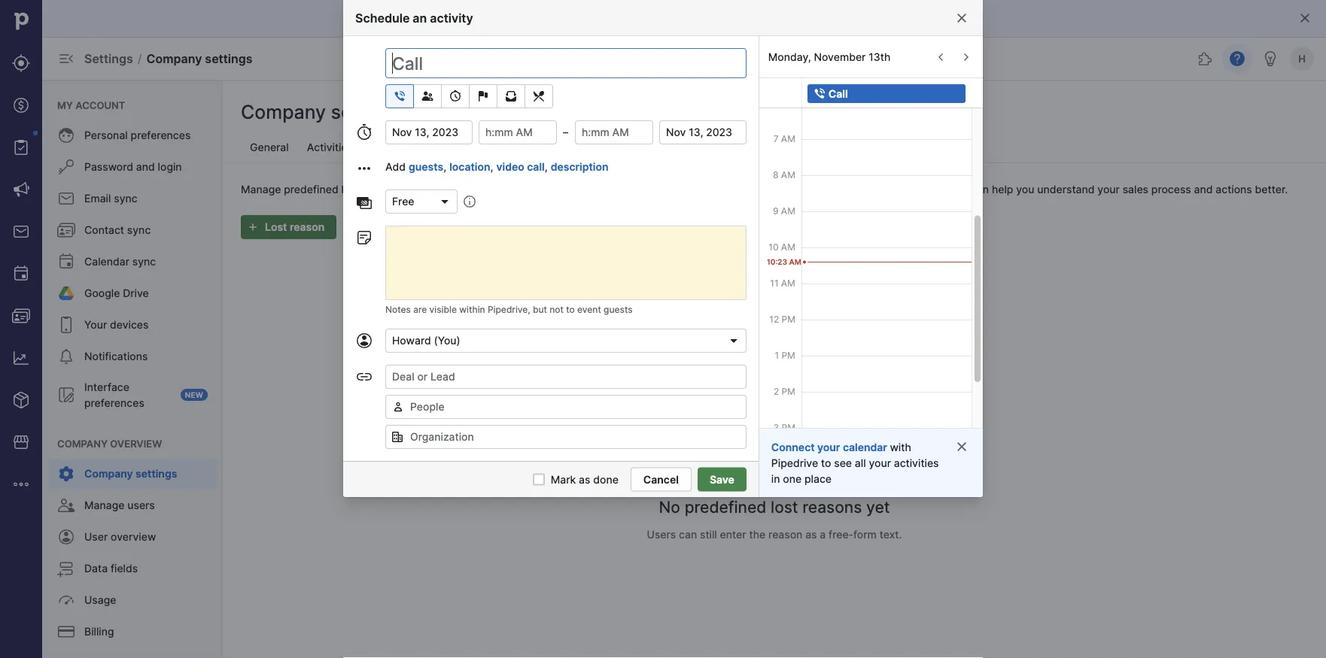 Task type: describe. For each thing, give the bounding box(es) containing it.
color undefined image for company
[[57, 465, 75, 483]]

5
[[774, 495, 779, 506]]

data
[[84, 563, 108, 576]]

pm for 1 pm
[[782, 350, 796, 361]]

color undefined image for calendar
[[57, 253, 75, 271]]

november
[[814, 51, 866, 64]]

Organization text field
[[385, 425, 747, 449]]

pipedrive
[[772, 457, 818, 470]]

2 pm
[[774, 386, 796, 397]]

company overview
[[57, 438, 162, 450]]

1 vertical spatial guests
[[604, 305, 633, 315]]

notifications link
[[48, 342, 217, 372]]

2
[[774, 386, 779, 397]]

not
[[550, 305, 564, 315]]

interface preferences
[[84, 381, 144, 410]]

interface
[[84, 381, 129, 394]]

0 vertical spatial users
[[563, 183, 590, 196]]

marketplace image
[[12, 434, 30, 452]]

11
[[770, 278, 779, 289]]

when
[[408, 183, 437, 196]]

usage link
[[48, 586, 217, 616]]

color undefined image for user
[[57, 529, 75, 547]]

manage users link
[[48, 491, 217, 521]]

7 am
[[774, 133, 796, 144]]

your inside with pipedrive to see all your activities in one place
[[869, 457, 891, 470]]

settings / company settings
[[84, 51, 253, 66]]

monday, november 13th
[[769, 51, 891, 64]]

1 horizontal spatial a
[[820, 529, 826, 542]]

place
[[805, 473, 832, 486]]

1
[[775, 350, 779, 361]]

12 pm
[[770, 314, 796, 325]]

pm for 5 pm
[[782, 495, 796, 506]]

color undefined image for personal
[[57, 126, 75, 145]]

activities
[[894, 457, 939, 470]]

color undefined image for manage
[[57, 497, 75, 515]]

free button
[[385, 190, 458, 214]]

for
[[900, 183, 914, 196]]

pm for 4 pm
[[782, 458, 796, 469]]

company inside menu item
[[84, 468, 133, 481]]

Search Pipedrive field
[[528, 44, 799, 74]]

connect
[[772, 441, 815, 454]]

email sync
[[84, 192, 138, 205]]

these
[[700, 183, 728, 196]]

color primary image inside the people field
[[392, 401, 404, 413]]

and inside "link"
[[136, 161, 155, 174]]

company settings menu item
[[42, 459, 223, 489]]

am for 10 am
[[781, 242, 796, 253]]

schedule an activity dialog
[[0, 0, 1327, 659]]

2 horizontal spatial settings
[[331, 101, 403, 123]]

0 vertical spatial company settings
[[241, 101, 403, 123]]

0 vertical spatial guests
[[409, 161, 444, 174]]

0 vertical spatial your
[[1098, 183, 1120, 196]]

none field deal or lead
[[385, 365, 747, 389]]

password and login link
[[48, 152, 217, 182]]

monday,
[[769, 51, 811, 64]]

cancel button
[[631, 468, 692, 492]]

password and login
[[84, 161, 182, 174]]

10
[[769, 242, 779, 253]]

notes are visible within pipedrive, but not to event guests
[[385, 305, 633, 315]]

actions
[[1216, 183, 1253, 196]]

but
[[533, 305, 547, 315]]

predefined for no
[[685, 498, 767, 517]]

1 , from the left
[[444, 161, 447, 174]]

save
[[710, 474, 735, 486]]

0 vertical spatial reasons
[[468, 141, 508, 154]]

manage users
[[84, 500, 155, 512]]

9
[[773, 206, 779, 216]]

more image
[[12, 476, 30, 494]]

color undefined image for password
[[57, 158, 75, 176]]

personal preferences link
[[48, 120, 217, 151]]

account
[[75, 99, 125, 111]]

to inside with pipedrive to see all your activities in one place
[[821, 457, 831, 470]]

user overview
[[84, 531, 156, 544]]

color primary image inside free popup button
[[439, 196, 451, 208]]

2 horizontal spatial a
[[917, 183, 923, 196]]

lost for when
[[341, 183, 360, 196]]

documenting
[[774, 183, 841, 196]]

sync for calendar sync
[[132, 256, 156, 268]]

quick help image
[[1229, 50, 1247, 68]]

home image
[[10, 10, 32, 32]]

overview for user overview
[[111, 531, 156, 544]]

notifications
[[84, 350, 148, 363]]

lost for yet
[[771, 498, 798, 517]]

calendar
[[843, 441, 888, 454]]

color undefined image down deals icon
[[12, 139, 30, 157]]

1 horizontal spatial and
[[1194, 183, 1213, 196]]

leads image
[[12, 54, 30, 72]]

2 deal from the left
[[947, 183, 968, 196]]

save button
[[698, 468, 747, 492]]

activity
[[430, 11, 473, 25]]

howard (you)
[[392, 335, 461, 347]]

all
[[855, 457, 866, 470]]

menu for activities
[[42, 80, 223, 659]]

contact
[[84, 224, 124, 237]]

color primary inverted image
[[244, 221, 262, 233]]

users can still enter the reason as a free-form text.
[[647, 529, 902, 542]]

lost for lost reason
[[265, 221, 287, 234]]

color primary inverted image
[[814, 88, 826, 100]]

color primary image inside organization field
[[391, 431, 404, 443]]

text.
[[880, 529, 902, 542]]

menu for schedule an activity
[[0, 0, 42, 659]]

am for 9 am
[[781, 206, 796, 216]]

contact sync link
[[48, 215, 217, 245]]

2 h:mm am text field from the left
[[575, 120, 653, 145]]

previous day image
[[932, 51, 950, 63]]

connect your calendar link
[[772, 441, 890, 454]]

data fields
[[84, 563, 138, 576]]

color undefined image inside notifications link
[[57, 348, 75, 366]]

calendar sync link
[[48, 247, 217, 277]]

0 vertical spatial as
[[524, 183, 536, 196]]

2 horizontal spatial can
[[971, 183, 989, 196]]

manage for manage users
[[84, 500, 125, 512]]

location
[[450, 161, 490, 174]]

add
[[896, 87, 913, 97]]

is
[[473, 183, 481, 196]]

6 am
[[773, 97, 796, 108]]

Howard (You) field
[[385, 329, 747, 353]]

pm for 2 pm
[[782, 386, 796, 397]]

company down interface preferences
[[57, 438, 108, 450]]

login
[[158, 161, 182, 174]]

event
[[577, 305, 601, 315]]

1 h:mm am text field from the left
[[479, 120, 557, 145]]

your devices
[[84, 319, 149, 332]]

3
[[774, 422, 779, 433]]

general
[[250, 141, 289, 154]]

company up the general
[[241, 101, 326, 123]]

quick add image
[[817, 50, 835, 68]]

color undefined image for your
[[57, 316, 75, 334]]

between
[[654, 183, 697, 196]]

2 horizontal spatial as
[[806, 529, 817, 542]]

1 deal from the left
[[449, 183, 470, 196]]

lost,
[[539, 183, 560, 196]]

email
[[84, 192, 111, 205]]

connect your calendar
[[772, 441, 888, 454]]

none field organization
[[385, 425, 747, 449]]

0 horizontal spatial your
[[818, 441, 841, 454]]

sales
[[1123, 183, 1149, 196]]

am for 7 am
[[781, 133, 796, 144]]

8
[[773, 169, 779, 180]]

better.
[[1255, 183, 1288, 196]]

email sync link
[[48, 184, 217, 214]]

next day image
[[958, 51, 976, 63]]

lost reason
[[265, 221, 325, 234]]

–
[[563, 126, 568, 139]]

0 horizontal spatial a
[[440, 183, 446, 196]]

menu toggle image
[[57, 50, 75, 68]]

predefined for manage
[[284, 183, 339, 196]]

you
[[1017, 183, 1035, 196]]

0 horizontal spatial to
[[566, 305, 575, 315]]

contact sync
[[84, 224, 151, 237]]

my
[[57, 99, 73, 111]]

sales assistant image
[[1262, 50, 1280, 68]]

in
[[772, 473, 780, 486]]

0 horizontal spatial users
[[127, 500, 155, 512]]

none field the people
[[385, 395, 747, 419]]

click
[[862, 87, 883, 97]]

1 horizontal spatial reason
[[769, 529, 803, 542]]



Task type: vqa. For each thing, say whether or not it's contained in the screenshot.
the on to the right
no



Task type: locate. For each thing, give the bounding box(es) containing it.
5 color undefined image from the top
[[57, 348, 75, 366]]

menu containing personal preferences
[[42, 80, 223, 659]]

1 vertical spatial the
[[749, 529, 766, 542]]

am right 10
[[781, 242, 796, 253]]

personal preferences
[[84, 129, 191, 142]]

as left lost,
[[524, 183, 536, 196]]

settings
[[84, 51, 133, 66]]

4 pm from the top
[[782, 422, 796, 433]]

color undefined image for contact
[[57, 221, 75, 239]]

color undefined image inside "user overview" link
[[57, 529, 75, 547]]

1 vertical spatial sync
[[127, 224, 151, 237]]

color undefined image inside google drive "link"
[[57, 285, 75, 303]]

color undefined image for data
[[57, 560, 75, 578]]

sync right the email
[[114, 192, 138, 205]]

lost reasons
[[444, 141, 508, 154]]

2 vertical spatial your
[[869, 457, 891, 470]]

deal left the help
[[947, 183, 968, 196]]

company settings inside menu item
[[84, 468, 177, 481]]

products image
[[12, 391, 30, 410]]

5 am from the top
[[781, 242, 796, 253]]

10 am
[[769, 242, 796, 253]]

0 horizontal spatial the
[[749, 529, 766, 542]]

2 color undefined image from the top
[[57, 190, 75, 208]]

users down description
[[563, 183, 590, 196]]

color undefined image for email
[[57, 190, 75, 208]]

lost left reasons.
[[341, 183, 360, 196]]

data fields link
[[48, 554, 217, 584]]

2 horizontal spatial ,
[[545, 161, 548, 174]]

reason right color primary inverted icon
[[290, 221, 325, 234]]

free
[[392, 195, 414, 208]]

1 pm from the top
[[782, 314, 796, 325]]

close image
[[956, 12, 968, 24]]

color undefined image inside password and login "link"
[[57, 158, 75, 176]]

0 horizontal spatial can
[[593, 183, 611, 196]]

lost right color primary inverted icon
[[265, 221, 287, 234]]

4 color undefined image from the top
[[57, 285, 75, 303]]

a right for
[[917, 183, 923, 196]]

overview up 'company settings' menu item
[[110, 438, 162, 450]]

1 horizontal spatial manage
[[241, 183, 281, 196]]

color undefined image
[[57, 126, 75, 145], [12, 139, 30, 157], [57, 221, 75, 239], [57, 316, 75, 334], [57, 386, 75, 404], [57, 465, 75, 483], [57, 497, 75, 515], [57, 529, 75, 547], [57, 560, 75, 578], [57, 623, 75, 641]]

1 vertical spatial company settings
[[84, 468, 177, 481]]

pm right 1
[[782, 350, 796, 361]]

1 vertical spatial as
[[579, 474, 591, 486]]

0 vertical spatial manage
[[241, 183, 281, 196]]

am for 6 am
[[781, 97, 796, 108]]

color undefined image for google
[[57, 285, 75, 303]]

color undefined image inside contact sync "link"
[[57, 221, 75, 239]]

0 horizontal spatial as
[[524, 183, 536, 196]]

am for 8 am
[[781, 169, 796, 180]]

company settings up activities
[[241, 101, 403, 123]]

11 am
[[770, 278, 796, 289]]

13th
[[869, 51, 891, 64]]

usage
[[84, 594, 116, 607]]

choose
[[614, 183, 651, 196]]

h button
[[1287, 44, 1317, 74]]

Call text field
[[385, 48, 747, 78]]

4 am from the top
[[781, 206, 796, 216]]

my account
[[57, 99, 125, 111]]

to right not
[[566, 305, 575, 315]]

0 vertical spatial lost
[[444, 141, 465, 154]]

as right mark
[[579, 474, 591, 486]]

1 vertical spatial predefined
[[685, 498, 767, 517]]

h:mm AM text field
[[479, 120, 557, 145], [575, 120, 653, 145]]

and left actions
[[1194, 183, 1213, 196]]

manage up user at the bottom
[[84, 500, 125, 512]]

your right all
[[869, 457, 891, 470]]

none field up the people field
[[385, 365, 747, 389]]

7
[[774, 133, 779, 144]]

preferences
[[131, 129, 191, 142], [84, 397, 144, 410]]

1 color undefined image from the top
[[57, 158, 75, 176]]

your
[[84, 319, 107, 332]]

deal left is at the top of the page
[[449, 183, 470, 196]]

color primary image
[[419, 90, 437, 102], [502, 90, 520, 102], [355, 160, 373, 178], [355, 194, 373, 212], [355, 332, 373, 350], [391, 431, 404, 443], [533, 474, 545, 486]]

1 vertical spatial settings
[[331, 101, 403, 123]]

(you)
[[434, 335, 461, 347]]

users
[[647, 529, 676, 542]]

1 horizontal spatial lost
[[444, 141, 465, 154]]

one
[[783, 473, 802, 486]]

0 vertical spatial the
[[844, 183, 860, 196]]

as
[[524, 183, 536, 196], [579, 474, 591, 486], [806, 529, 817, 542]]

to
[[885, 87, 894, 97], [566, 305, 575, 315], [821, 457, 831, 470]]

, up lost,
[[545, 161, 548, 174]]

devices
[[110, 319, 149, 332]]

guests up when
[[409, 161, 444, 174]]

sync for contact sync
[[127, 224, 151, 237]]

pm right 5
[[782, 495, 796, 506]]

reason left for
[[863, 183, 897, 196]]

1 vertical spatial reasons
[[803, 498, 862, 517]]

6
[[773, 97, 779, 108]]

0 horizontal spatial manage
[[84, 500, 125, 512]]

preferences inside personal preferences link
[[131, 129, 191, 142]]

color undefined image left interface
[[57, 386, 75, 404]]

marked
[[484, 183, 521, 196]]

0 vertical spatial to
[[885, 87, 894, 97]]

1 vertical spatial none field
[[385, 395, 747, 419]]

and left login
[[136, 161, 155, 174]]

1 vertical spatial reason
[[290, 221, 325, 234]]

color undefined image down the my
[[57, 126, 75, 145]]

0 vertical spatial settings
[[205, 51, 253, 66]]

0 vertical spatial overview
[[110, 438, 162, 450]]

can left still
[[679, 529, 697, 542]]

pm right 2
[[782, 386, 796, 397]]

2 horizontal spatial to
[[885, 87, 894, 97]]

2 vertical spatial reason
[[769, 529, 803, 542]]

add
[[385, 161, 406, 174]]

0 horizontal spatial reason
[[290, 221, 325, 234]]

user
[[84, 531, 108, 544]]

0 vertical spatial sync
[[114, 192, 138, 205]]

no
[[659, 498, 681, 517]]

1 horizontal spatial the
[[844, 183, 860, 196]]

0 vertical spatial predefined
[[284, 183, 339, 196]]

color undefined image right more 'image' at the left of the page
[[57, 465, 75, 483]]

form
[[854, 529, 877, 542]]

your left the sales
[[1098, 183, 1120, 196]]

0 vertical spatial reason
[[863, 183, 897, 196]]

fields
[[111, 563, 138, 576]]

pm
[[782, 314, 796, 325], [782, 350, 796, 361], [782, 386, 796, 397], [782, 422, 796, 433], [782, 458, 796, 469], [782, 495, 796, 506]]

color undefined image left your
[[57, 316, 75, 334]]

preferences for interface
[[84, 397, 144, 410]]

mark as done
[[551, 474, 619, 486]]

company settings
[[241, 101, 403, 123], [84, 468, 177, 481]]

1 none field from the top
[[385, 365, 747, 389]]

color undefined image inside data fields link
[[57, 560, 75, 578]]

personal
[[84, 129, 128, 142]]

schedule an activity
[[355, 11, 473, 25]]

2 horizontal spatial reason
[[863, 183, 897, 196]]

1 vertical spatial and
[[1194, 183, 1213, 196]]

as inside the schedule an activity dialog
[[579, 474, 591, 486]]

1 vertical spatial users
[[127, 500, 155, 512]]

color undefined image left contact
[[57, 221, 75, 239]]

color undefined image left billing
[[57, 623, 75, 641]]

click to add
[[862, 87, 913, 97]]

predefined
[[284, 183, 339, 196], [685, 498, 767, 517]]

People text field
[[404, 396, 746, 419]]

0 horizontal spatial lost
[[265, 221, 287, 234]]

4 pm
[[774, 458, 796, 469]]

1 horizontal spatial to
[[821, 457, 831, 470]]

to down the connect your calendar
[[821, 457, 831, 470]]

1 vertical spatial your
[[818, 441, 841, 454]]

0 horizontal spatial deal
[[449, 183, 470, 196]]

sync for email sync
[[114, 192, 138, 205]]

predefined up the lost reason
[[284, 183, 339, 196]]

enter
[[720, 529, 747, 542]]

h:mm am text field right –
[[575, 120, 653, 145]]

sync inside "link"
[[127, 224, 151, 237]]

2 horizontal spatial your
[[1098, 183, 1120, 196]]

0 horizontal spatial settings
[[136, 468, 177, 481]]

pm right 4
[[782, 458, 796, 469]]

user overview link
[[48, 522, 217, 553]]

1 horizontal spatial lost
[[771, 498, 798, 517]]

Deal or Lead text field
[[385, 365, 747, 389]]

1 horizontal spatial reasons
[[803, 498, 862, 517]]

2 none field from the top
[[385, 395, 747, 419]]

6 color undefined image from the top
[[57, 592, 75, 610]]

lost
[[444, 141, 465, 154], [265, 221, 287, 234]]

calendar
[[84, 256, 129, 268]]

lost reason button
[[241, 215, 337, 239]]

as left the free-
[[806, 529, 817, 542]]

drive
[[123, 287, 149, 300]]

color undefined image
[[57, 158, 75, 176], [57, 190, 75, 208], [57, 253, 75, 271], [57, 285, 75, 303], [57, 348, 75, 366], [57, 592, 75, 610]]

reasons up the free-
[[803, 498, 862, 517]]

1 horizontal spatial ,
[[490, 161, 493, 174]]

color undefined image inside calendar sync link
[[57, 253, 75, 271]]

sales inbox image
[[12, 223, 30, 241]]

pm for 3 pm
[[782, 422, 796, 433]]

0 horizontal spatial and
[[136, 161, 155, 174]]

2 vertical spatial as
[[806, 529, 817, 542]]

color undefined image left usage
[[57, 592, 75, 610]]

2 , from the left
[[490, 161, 493, 174]]

can left choose
[[593, 183, 611, 196]]

color primary image inside howard (you) popup button
[[728, 335, 740, 347]]

color undefined image for interface
[[57, 386, 75, 404]]

the right documenting
[[844, 183, 860, 196]]

am right '11'
[[781, 278, 796, 289]]

a right when
[[440, 183, 446, 196]]

visible
[[430, 305, 457, 315]]

password
[[84, 161, 133, 174]]

2 vertical spatial to
[[821, 457, 831, 470]]

,
[[444, 161, 447, 174], [490, 161, 493, 174], [545, 161, 548, 174]]

none field down deal or lead 'text box'
[[385, 395, 747, 419]]

pm right '12'
[[782, 314, 796, 325]]

0 vertical spatial and
[[136, 161, 155, 174]]

overview down manage users link
[[111, 531, 156, 544]]

preferences for personal
[[131, 129, 191, 142]]

5 pm from the top
[[782, 458, 796, 469]]

0 horizontal spatial lost
[[341, 183, 360, 196]]

12
[[770, 314, 779, 325]]

1 vertical spatial preferences
[[84, 397, 144, 410]]

settings inside company settings link
[[136, 468, 177, 481]]

1 vertical spatial manage
[[84, 500, 125, 512]]

am right the 6
[[781, 97, 796, 108]]

1 vertical spatial overview
[[111, 531, 156, 544]]

campaigns image
[[12, 181, 30, 199]]

1 horizontal spatial deal
[[947, 183, 968, 196]]

None text field
[[385, 120, 473, 145], [659, 120, 747, 145], [385, 120, 473, 145], [659, 120, 747, 145]]

3 color undefined image from the top
[[57, 253, 75, 271]]

yet
[[867, 498, 890, 517]]

preferences up login
[[131, 129, 191, 142]]

schedule
[[355, 11, 410, 25]]

deals image
[[12, 96, 30, 114]]

your up see
[[818, 441, 841, 454]]

0 vertical spatial none field
[[385, 365, 747, 389]]

google
[[84, 287, 120, 300]]

1 horizontal spatial predefined
[[685, 498, 767, 517]]

your
[[1098, 183, 1120, 196], [818, 441, 841, 454], [869, 457, 891, 470]]

color primary image
[[1299, 12, 1311, 24], [391, 90, 409, 102], [446, 90, 465, 102], [474, 90, 492, 102], [530, 90, 548, 102], [355, 123, 373, 142], [439, 196, 451, 208], [355, 229, 373, 247], [728, 335, 740, 347], [355, 368, 373, 386], [392, 401, 404, 413], [956, 441, 968, 453]]

color undefined image left the 'password'
[[57, 158, 75, 176]]

1 horizontal spatial h:mm am text field
[[575, 120, 653, 145]]

settings
[[205, 51, 253, 66], [331, 101, 403, 123], [136, 468, 177, 481]]

0 horizontal spatial company settings
[[84, 468, 177, 481]]

description
[[551, 161, 609, 174]]

reasons up add guests , location , video call , description
[[468, 141, 508, 154]]

lost inside button
[[265, 221, 287, 234]]

pm for 12 pm
[[782, 314, 796, 325]]

color undefined image right insights "image"
[[57, 348, 75, 366]]

a left the free-
[[820, 529, 826, 542]]

activities
[[307, 141, 353, 154]]

reasons.
[[363, 183, 405, 196]]

0 horizontal spatial reasons
[[468, 141, 508, 154]]

can
[[593, 183, 611, 196], [971, 183, 989, 196], [679, 529, 697, 542]]

am for 11 am
[[781, 278, 796, 289]]

options.
[[731, 183, 771, 196]]

, left location
[[444, 161, 447, 174]]

Free field
[[385, 190, 458, 214]]

2 pm from the top
[[782, 350, 796, 361]]

guests right event
[[604, 305, 633, 315]]

1 vertical spatial lost
[[265, 221, 287, 234]]

no predefined lost reasons yet
[[659, 498, 890, 517]]

help
[[992, 183, 1014, 196]]

color undefined image inside billing link
[[57, 623, 75, 641]]

contacts image
[[12, 307, 30, 325]]

am right 7
[[781, 133, 796, 144]]

to left "add"
[[885, 87, 894, 97]]

reason down no predefined lost reasons yet
[[769, 529, 803, 542]]

company right /
[[146, 51, 202, 66]]

1 horizontal spatial settings
[[205, 51, 253, 66]]

color undefined image left the email
[[57, 190, 75, 208]]

call
[[829, 87, 848, 100]]

/
[[138, 51, 142, 66]]

sync up drive
[[132, 256, 156, 268]]

1 horizontal spatial your
[[869, 457, 891, 470]]

None field
[[385, 365, 747, 389], [385, 395, 747, 419], [385, 425, 747, 449]]

manage for manage predefined lost reasons. when a deal is marked as lost, users can choose between these options. documenting the reason for a lost deal can help you understand your sales process and actions better.
[[241, 183, 281, 196]]

2 vertical spatial none field
[[385, 425, 747, 449]]

understand
[[1038, 183, 1095, 196]]

0 horizontal spatial h:mm am text field
[[479, 120, 557, 145]]

color undefined image left user at the bottom
[[57, 529, 75, 547]]

color undefined image left data
[[57, 560, 75, 578]]

1 horizontal spatial guests
[[604, 305, 633, 315]]

2 vertical spatial settings
[[136, 468, 177, 481]]

pipedrive,
[[488, 305, 531, 315]]

manage up color primary inverted icon
[[241, 183, 281, 196]]

, left "video"
[[490, 161, 493, 174]]

6 pm from the top
[[782, 495, 796, 506]]

color undefined image inside usage link
[[57, 592, 75, 610]]

activities image
[[12, 265, 30, 283]]

lost up location
[[444, 141, 465, 154]]

0 horizontal spatial predefined
[[284, 183, 339, 196]]

color undefined image inside email sync link
[[57, 190, 75, 208]]

overview for company overview
[[110, 438, 162, 450]]

am right 9
[[781, 206, 796, 216]]

an
[[413, 11, 427, 25]]

2 vertical spatial sync
[[132, 256, 156, 268]]

3 pm
[[774, 422, 796, 433]]

preferences down interface
[[84, 397, 144, 410]]

0 horizontal spatial guests
[[409, 161, 444, 174]]

lost right for
[[926, 183, 944, 196]]

are
[[413, 305, 427, 315]]

color undefined image inside manage users link
[[57, 497, 75, 515]]

users
[[563, 183, 590, 196], [127, 500, 155, 512]]

company down company overview
[[84, 468, 133, 481]]

sync down email sync link
[[127, 224, 151, 237]]

1 horizontal spatial users
[[563, 183, 590, 196]]

am right 8
[[781, 169, 796, 180]]

info image
[[464, 196, 476, 208]]

3 pm from the top
[[782, 386, 796, 397]]

6 am from the top
[[781, 278, 796, 289]]

lost for lost reasons
[[444, 141, 465, 154]]

h:mm am text field up "video"
[[479, 120, 557, 145]]

can left the help
[[971, 183, 989, 196]]

color undefined image left calendar
[[57, 253, 75, 271]]

color undefined image inside personal preferences link
[[57, 126, 75, 145]]

with
[[890, 441, 912, 454]]

pm right 3
[[782, 422, 796, 433]]

company
[[146, 51, 202, 66], [241, 101, 326, 123], [57, 438, 108, 450], [84, 468, 133, 481]]

deal
[[449, 183, 470, 196], [947, 183, 968, 196]]

reasons
[[468, 141, 508, 154], [803, 498, 862, 517]]

0 horizontal spatial ,
[[444, 161, 447, 174]]

1 am from the top
[[781, 97, 796, 108]]

done
[[593, 474, 619, 486]]

color undefined image inside company settings link
[[57, 465, 75, 483]]

new
[[185, 391, 203, 400]]

1 vertical spatial to
[[566, 305, 575, 315]]

3 am from the top
[[781, 169, 796, 180]]

1 horizontal spatial company settings
[[241, 101, 403, 123]]

1 horizontal spatial can
[[679, 529, 697, 542]]

sync
[[114, 192, 138, 205], [127, 224, 151, 237], [132, 256, 156, 268]]

2 horizontal spatial lost
[[926, 183, 944, 196]]

1 horizontal spatial as
[[579, 474, 591, 486]]

reason inside button
[[290, 221, 325, 234]]

your devices link
[[48, 310, 217, 340]]

predefined down save
[[685, 498, 767, 517]]

2 am from the top
[[781, 133, 796, 144]]

the right enter
[[749, 529, 766, 542]]

h
[[1299, 53, 1306, 64]]

3 none field from the top
[[385, 425, 747, 449]]

menu
[[0, 0, 42, 659], [42, 80, 223, 659]]

color undefined image left google
[[57, 285, 75, 303]]

users up "user overview" link
[[127, 500, 155, 512]]

0 vertical spatial preferences
[[131, 129, 191, 142]]

color undefined image inside "your devices" link
[[57, 316, 75, 334]]

insights image
[[12, 349, 30, 367]]

company settings up manage users link
[[84, 468, 177, 481]]

color undefined image left manage users
[[57, 497, 75, 515]]

none field down the people field
[[385, 425, 747, 449]]

3 , from the left
[[545, 161, 548, 174]]

lost down one
[[771, 498, 798, 517]]



